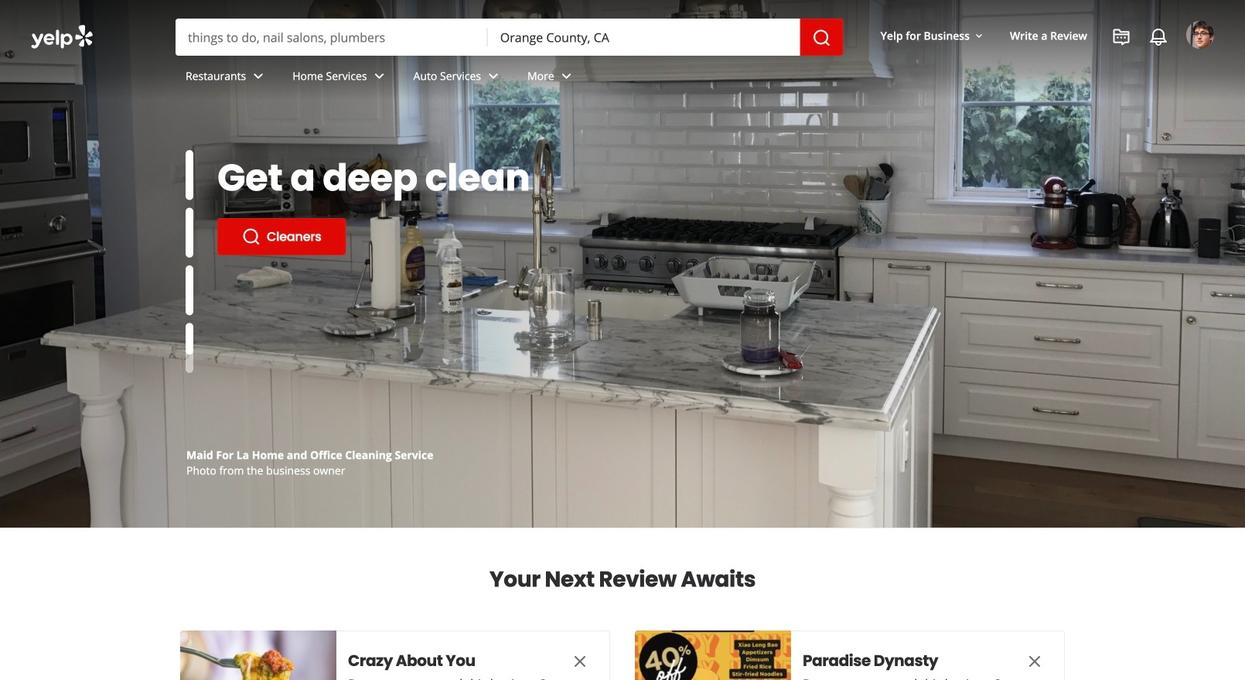 Task type: describe. For each thing, give the bounding box(es) containing it.
3 24 chevron down v2 image from the left
[[558, 67, 576, 85]]

notifications image
[[1150, 28, 1169, 46]]

24 chevron down v2 image
[[249, 67, 268, 85]]

business categories element
[[173, 56, 1215, 101]]

search image
[[813, 29, 832, 47]]

1 select slide image from the top
[[186, 150, 193, 200]]

dismiss card image
[[1026, 652, 1045, 671]]

explore banner section banner
[[0, 0, 1246, 528]]

address, neighborhood, city, state or zip text field
[[488, 19, 801, 56]]

16 chevron down v2 image
[[973, 30, 986, 42]]

dismiss card image
[[571, 652, 590, 671]]

3 select slide image from the top
[[186, 265, 193, 315]]



Task type: locate. For each thing, give the bounding box(es) containing it.
24 search v2 image
[[242, 228, 261, 246]]

None field
[[176, 19, 488, 56], [488, 19, 801, 56]]

2 select slide image from the top
[[186, 208, 193, 258]]

4 select slide image from the top
[[186, 306, 193, 356]]

0 horizontal spatial 24 chevron down v2 image
[[370, 67, 389, 85]]

james p. image
[[1187, 21, 1215, 49]]

1 horizontal spatial 24 chevron down v2 image
[[484, 67, 503, 85]]

1 24 chevron down v2 image from the left
[[370, 67, 389, 85]]

photo of paradise dynasty image
[[635, 631, 792, 680]]

photo of crazy about you image
[[180, 631, 337, 680]]

none field things to do, nail salons, plumbers
[[176, 19, 488, 56]]

1 none field from the left
[[176, 19, 488, 56]]

none field address, neighborhood, city, state or zip
[[488, 19, 801, 56]]

projects image
[[1113, 28, 1131, 46]]

2 24 chevron down v2 image from the left
[[484, 67, 503, 85]]

2 horizontal spatial 24 chevron down v2 image
[[558, 67, 576, 85]]

things to do, nail salons, plumbers text field
[[176, 19, 488, 56]]

user actions element
[[869, 19, 1237, 115]]

2 none field from the left
[[488, 19, 801, 56]]

select slide image
[[186, 150, 193, 200], [186, 208, 193, 258], [186, 265, 193, 315], [186, 306, 193, 356]]

24 chevron down v2 image
[[370, 67, 389, 85], [484, 67, 503, 85], [558, 67, 576, 85]]

None search field
[[0, 0, 1246, 115], [176, 19, 844, 56], [0, 0, 1246, 115], [176, 19, 844, 56]]



Task type: vqa. For each thing, say whether or not it's contained in the screenshot.
Add Email
no



